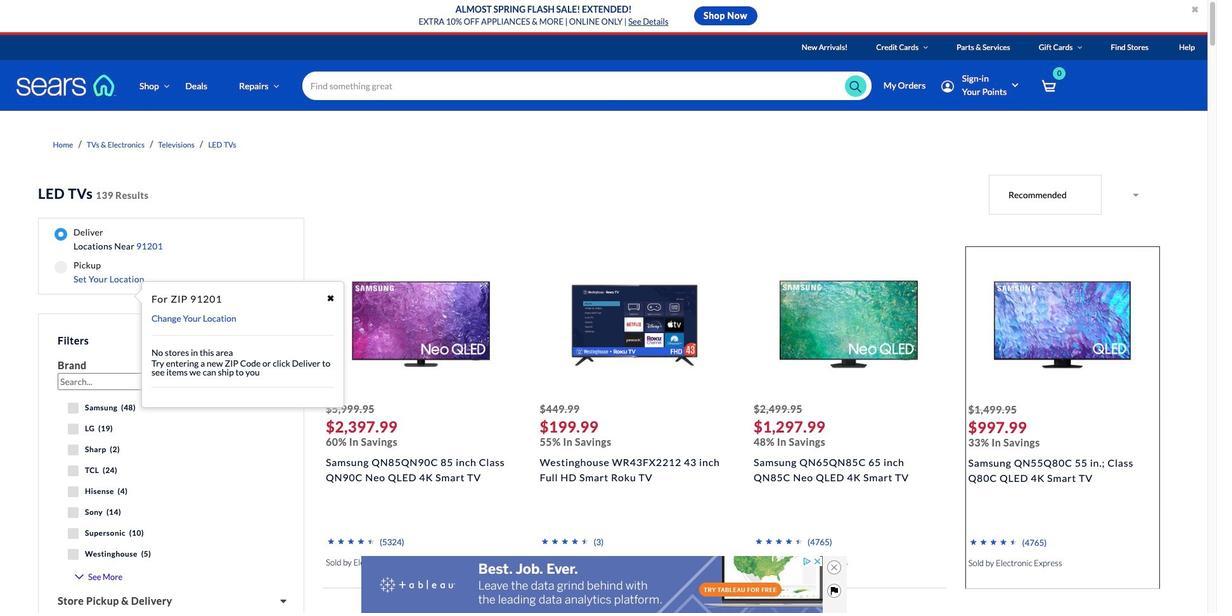 Task type: locate. For each thing, give the bounding box(es) containing it.
angle down image
[[924, 44, 929, 51], [1078, 44, 1083, 51], [164, 81, 170, 90], [274, 81, 279, 90]]

0 horizontal spatial rating slider
[[326, 535, 376, 553]]

samsung qn55q80c 55 in.; class q80c qled 4k smart tv image
[[994, 256, 1132, 394]]

rating slider
[[326, 535, 376, 553], [754, 535, 804, 553]]

None checkbox
[[68, 424, 79, 435], [68, 445, 79, 456], [68, 466, 79, 477], [68, 529, 79, 540], [68, 424, 79, 435], [68, 445, 79, 456], [68, 466, 79, 477], [68, 529, 79, 540]]

main content
[[0, 111, 1208, 614]]

None checkbox
[[68, 403, 79, 414], [68, 487, 79, 498], [68, 508, 79, 519], [68, 550, 79, 561], [68, 403, 79, 414], [68, 487, 79, 498], [68, 508, 79, 519], [68, 550, 79, 561]]

banner
[[0, 35, 1218, 129]]

samsung qn85qn90c 85 inch class qn90c neo qled 4k smart tv image
[[352, 256, 490, 394]]

1 horizontal spatial rating slider
[[754, 535, 804, 553]]

2 rating slider from the left
[[754, 535, 804, 553]]

settings image
[[942, 80, 954, 93]]

samsung qn65qn85c 65 inch qn85c neo qled 4k smart tv image
[[780, 256, 918, 394]]

1 rating slider from the left
[[326, 535, 376, 553]]



Task type: vqa. For each thing, say whether or not it's contained in the screenshot.
View Cart icon
yes



Task type: describe. For each thing, give the bounding box(es) containing it.
westinghouse wr43fx2212 43 inch full hd smart roku tv image
[[566, 256, 704, 394]]

advertisement element
[[361, 557, 823, 614]]

view cart image
[[1042, 80, 1057, 94]]

rating slider for samsung qn65qn85c 65 inch qn85c neo qled 4k smart tv image
[[754, 535, 804, 553]]

rating slider for samsung qn85qn90c 85 inch class qn90c neo qled 4k smart tv image
[[326, 535, 376, 553]]

Search... text field
[[58, 374, 205, 391]]

home image
[[16, 74, 117, 97]]

Search text field
[[302, 72, 872, 100]]



